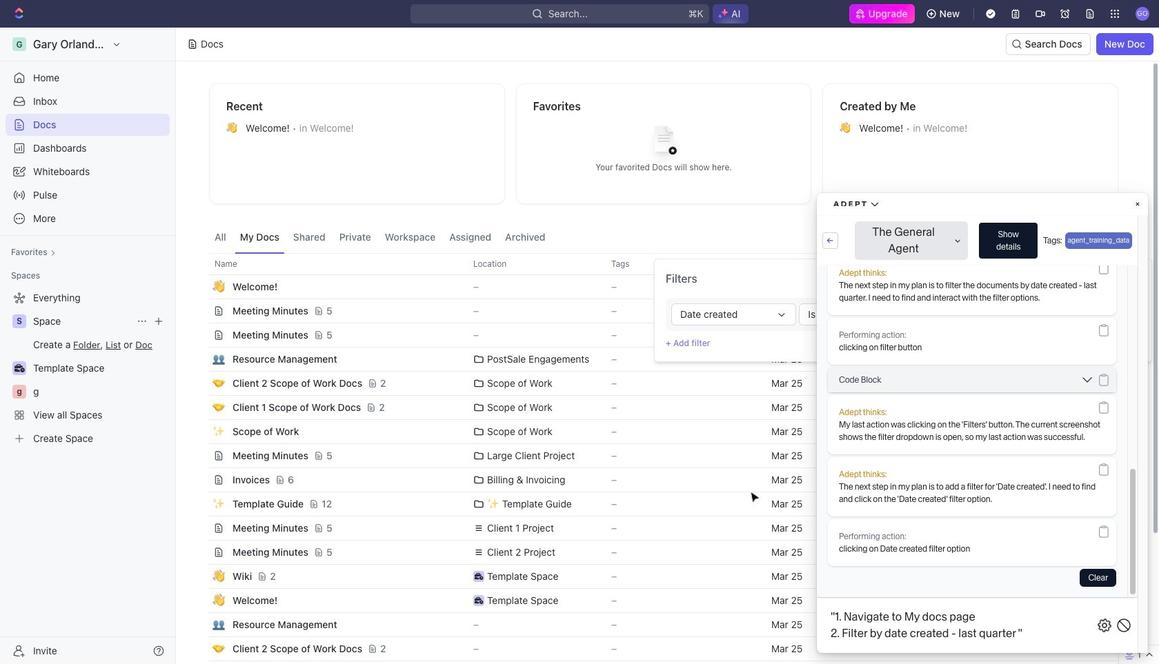 Task type: describe. For each thing, give the bounding box(es) containing it.
no favorited docs image
[[637, 115, 692, 170]]

business time image
[[475, 598, 483, 605]]



Task type: vqa. For each thing, say whether or not it's contained in the screenshot.
Assigned Comments icon
no



Task type: locate. For each thing, give the bounding box(es) containing it.
business time image
[[475, 574, 483, 581]]

space, , element
[[12, 315, 26, 329]]

table
[[194, 253, 1119, 665]]

column header
[[194, 253, 209, 275]]

tab list
[[209, 221, 551, 253]]

cell
[[194, 275, 209, 299], [1095, 275, 1119, 299], [194, 300, 209, 323], [984, 300, 1095, 323], [194, 324, 209, 347], [984, 324, 1095, 347], [194, 348, 209, 371], [874, 348, 984, 371], [984, 348, 1095, 371], [194, 372, 209, 396], [984, 372, 1095, 396], [194, 396, 209, 420], [984, 396, 1095, 420], [194, 420, 209, 444], [194, 445, 209, 468], [194, 469, 209, 492], [194, 493, 209, 516], [1095, 493, 1119, 516], [194, 517, 209, 541], [984, 517, 1095, 541], [194, 541, 209, 565], [984, 541, 1095, 565], [1095, 541, 1119, 565], [194, 565, 209, 589], [874, 565, 984, 589], [984, 565, 1095, 589], [194, 590, 209, 613], [194, 614, 209, 637], [984, 614, 1095, 637], [194, 638, 209, 661], [984, 638, 1095, 661], [764, 662, 874, 665], [874, 662, 984, 665], [984, 662, 1095, 665], [1095, 662, 1119, 665]]

row
[[194, 253, 1119, 275], [194, 275, 1119, 300], [194, 299, 1119, 324], [194, 323, 1119, 348], [194, 347, 1119, 372], [194, 371, 1119, 396], [194, 396, 1119, 420], [194, 420, 1119, 445], [194, 444, 1119, 469], [194, 468, 1119, 493], [194, 492, 1119, 517], [194, 516, 1119, 541], [194, 541, 1119, 565], [194, 565, 1119, 590], [194, 589, 1119, 614], [194, 613, 1119, 638], [194, 637, 1119, 662], [209, 661, 1119, 665]]

sidebar navigation
[[0, 28, 176, 665]]



